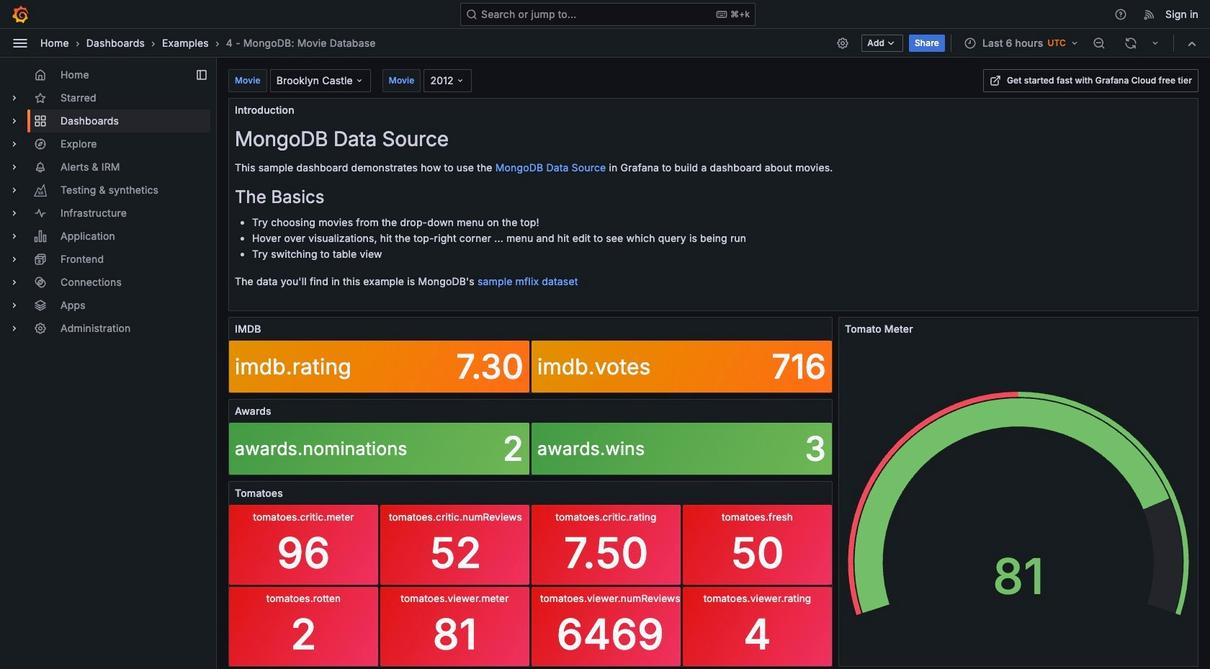 Task type: locate. For each thing, give the bounding box(es) containing it.
expand section administration image
[[9, 323, 20, 334]]

expand section connections image
[[9, 277, 20, 288]]

expand section explore image
[[9, 138, 20, 150]]

auto refresh turned off. choose refresh time interval image
[[1150, 37, 1161, 49]]

expand section infrastructure image
[[9, 207, 20, 219]]

news image
[[1143, 8, 1156, 21]]

expand section starred image
[[9, 92, 20, 104]]

expand section dashboards image
[[9, 115, 20, 127]]

expand section testing & synthetics image
[[9, 184, 20, 196]]

expand section alerts & irm image
[[9, 161, 20, 173]]

dashboard settings image
[[837, 36, 850, 49]]

expand section apps image
[[9, 300, 20, 311]]

zoom out time range image
[[1093, 36, 1106, 49]]

help image
[[1115, 8, 1128, 21]]

grafana image
[[12, 5, 29, 23]]



Task type: describe. For each thing, give the bounding box(es) containing it.
undock menu image
[[196, 69, 207, 81]]

refresh dashboard image
[[1125, 36, 1138, 49]]

navigation element
[[0, 58, 216, 352]]

expand section application image
[[9, 231, 20, 242]]

expand section frontend image
[[9, 254, 20, 265]]

close menu image
[[12, 34, 29, 52]]



Task type: vqa. For each thing, say whether or not it's contained in the screenshot.
Expand section Connections 'icon'
yes



